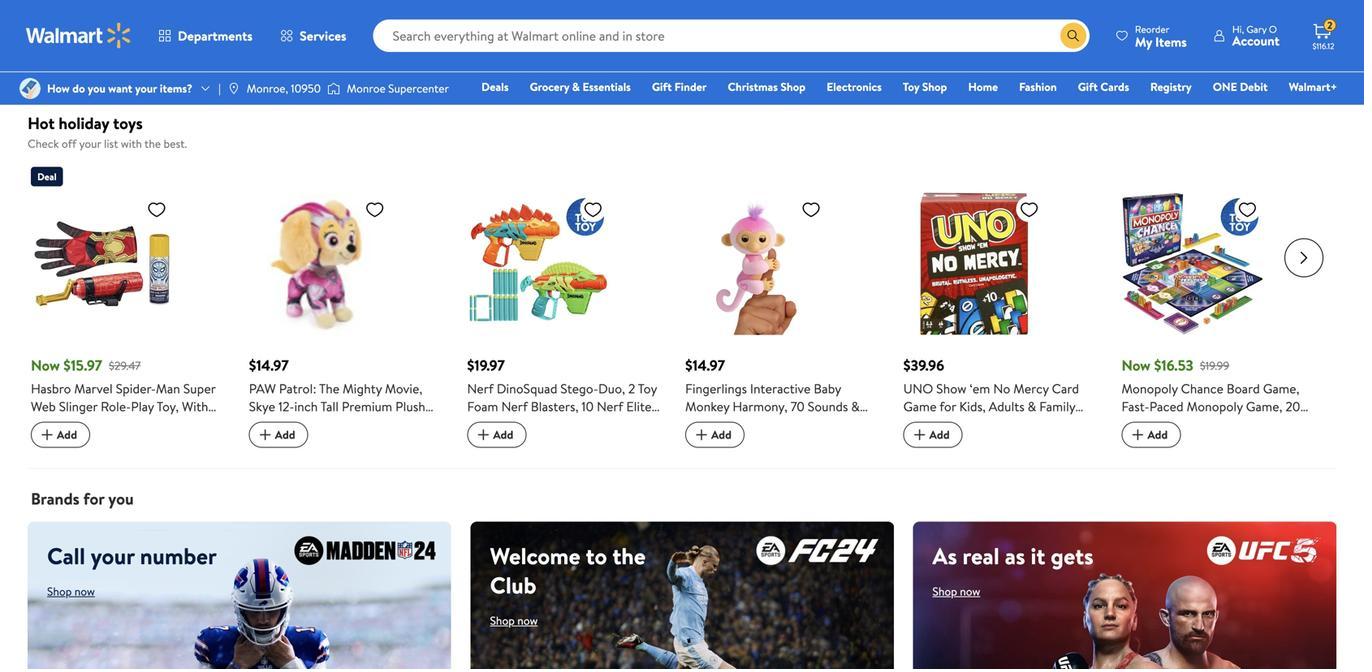 Task type: locate. For each thing, give the bounding box(es) containing it.
5 inside now $15.97 $29.47 hasbro marvel spider-man super web slinger role-play toy, with web fluid, shoots webs or water, for kids ages 5 and up
[[110, 434, 117, 451]]

paw patrol: the mighty movie, skye 12-inch tall premium plush toy for kids 3 image
[[249, 193, 391, 335]]

kids left 3
[[291, 416, 314, 434]]

6 add button from the left
[[1122, 422, 1182, 448]]

harmony,
[[733, 398, 788, 416]]

add button down slinger
[[31, 422, 90, 448]]

monroe
[[347, 80, 386, 96]]

for
[[940, 398, 957, 416], [271, 416, 288, 434], [83, 488, 105, 510]]

add to cart image left fluid,
[[37, 425, 57, 445]]

1 now from the left
[[31, 356, 60, 376]]

0 horizontal spatial now
[[31, 356, 60, 376]]

game, right board
[[1264, 380, 1300, 398]]

3 product group from the left
[[467, 161, 663, 451]]

now inside 'now $16.53 $19.99 monopoly chance board game, fast-paced monopoly game, 20 min. average, ages 8'
[[1122, 356, 1151, 376]]

for inside $14.97 paw patrol: the mighty movie, skye 12-inch tall premium plush toy for kids 3
[[271, 416, 288, 434]]

& right grocery
[[572, 79, 580, 95]]

skye
[[249, 398, 275, 416]]

nerf right "10"
[[597, 398, 624, 416]]

2 now from the left
[[1122, 356, 1151, 376]]

1 5 from the left
[[110, 434, 117, 451]]

add down game
[[930, 427, 950, 443]]

ages down slinger
[[79, 434, 107, 451]]

deals
[[482, 79, 509, 95]]

now $16.53 $19.99 monopoly chance board game, fast-paced monopoly game, 20 min. average, ages 8
[[1122, 356, 1301, 434]]

$39.96
[[904, 356, 945, 376]]

1 horizontal spatial toy
[[638, 380, 657, 398]]

reacts
[[739, 434, 777, 451]]

0 horizontal spatial toy
[[249, 416, 268, 434]]

check
[[28, 136, 59, 152]]

4 add from the left
[[712, 427, 732, 443]]

and left travel
[[984, 416, 1004, 434]]

add to cart image left "fur,"
[[692, 425, 712, 445]]

1 horizontal spatial  image
[[227, 82, 240, 95]]

4 add to cart image from the left
[[1129, 425, 1148, 445]]

1 add button from the left
[[31, 422, 90, 448]]

fluid,
[[59, 416, 89, 434]]

1 horizontal spatial and
[[984, 416, 1004, 434]]

2 horizontal spatial nerf
[[597, 398, 624, 416]]

2 add to cart image from the left
[[692, 425, 712, 445]]

mercy
[[1014, 380, 1049, 398]]

0 horizontal spatial 5
[[110, 434, 117, 451]]

for left inch
[[271, 416, 288, 434]]

brands for you
[[31, 488, 134, 510]]

you for for
[[108, 488, 134, 510]]

1 vertical spatial you
[[108, 488, 134, 510]]

gift cards link
[[1071, 78, 1137, 95]]

with
[[182, 398, 208, 416]]

nerf down '$19.97' on the left bottom
[[467, 380, 494, 398]]

2 up $116.12
[[1328, 18, 1333, 32]]

product group
[[31, 161, 226, 451], [249, 161, 445, 449], [467, 161, 663, 451], [686, 161, 881, 451], [904, 161, 1100, 449], [1122, 161, 1318, 449]]

add button down monkey
[[686, 422, 745, 448]]

family
[[1040, 398, 1076, 416]]

add to cart image for uno
[[910, 425, 930, 445]]

10950
[[291, 80, 321, 96]]

and left up
[[120, 434, 141, 451]]

touch
[[795, 434, 828, 451]]

web left slinger
[[31, 398, 56, 416]]

kids
[[291, 416, 314, 434], [53, 434, 76, 451], [467, 434, 491, 451]]

add right the 'min.'
[[1148, 427, 1169, 443]]

monopoly chance board game, fast-paced monopoly game, 20 min. average, ages 8 image
[[1122, 193, 1264, 335]]

2 horizontal spatial toy
[[903, 79, 920, 95]]

now
[[31, 356, 60, 376], [1122, 356, 1151, 376]]

add to cart image
[[256, 425, 275, 445], [474, 425, 493, 445]]

toy right duo,
[[638, 380, 657, 398]]

add for $15.97
[[57, 427, 77, 443]]

2 $14.97 from the left
[[686, 356, 726, 376]]

add down 12-
[[275, 427, 295, 443]]

1 add from the left
[[57, 427, 77, 443]]

monopoly down $16.53
[[1122, 380, 1179, 398]]

stego-
[[561, 380, 599, 398]]

add to cart image down skye
[[256, 425, 275, 445]]

'em
[[970, 380, 991, 398]]

0 horizontal spatial gift
[[652, 79, 672, 95]]

your inside hot holiday toys check off your list with the best.
[[79, 136, 101, 152]]

your
[[135, 80, 157, 96], [79, 136, 101, 152]]

stegosaurus
[[535, 416, 603, 434]]

 image
[[19, 78, 41, 99], [227, 82, 240, 95]]

3 add to cart image from the left
[[910, 425, 930, 445]]

1 horizontal spatial shop
[[923, 79, 948, 95]]

0 horizontal spatial your
[[79, 136, 101, 152]]

5 product group from the left
[[904, 161, 1100, 449]]

4 add button from the left
[[686, 422, 745, 448]]

1 horizontal spatial you
[[108, 488, 134, 510]]

toy inside $19.97 nerf dinosquad stego-duo, 2 toy foam nerf blasters, 10 nerf elite 2.0 darts, 2 stegosaurus designs, kids outdoor games
[[638, 380, 657, 398]]

1 horizontal spatial monopoly
[[1187, 398, 1244, 416]]

 image left how
[[19, 78, 41, 99]]

1 $14.97 from the left
[[249, 356, 289, 376]]

your left 'list'
[[79, 136, 101, 152]]

toy
[[903, 79, 920, 95], [638, 380, 657, 398], [249, 416, 268, 434]]

christmas shop link
[[721, 78, 813, 95]]

0 horizontal spatial ages
[[79, 434, 107, 451]]

&
[[572, 79, 580, 95], [852, 398, 860, 416], [1028, 398, 1037, 416]]

now up hasbro
[[31, 356, 60, 376]]

 image for how do you want your items?
[[19, 78, 41, 99]]

2 horizontal spatial kids
[[467, 434, 491, 451]]

add button for fingerlings
[[686, 422, 745, 448]]

monopoly down $19.99
[[1187, 398, 1244, 416]]

$19.97
[[467, 356, 505, 376]]

toys
[[113, 112, 143, 135]]

1 horizontal spatial your
[[135, 80, 157, 96]]

add right for
[[57, 427, 77, 443]]

kids right for
[[53, 434, 76, 451]]

add button down paced
[[1122, 422, 1182, 448]]

reorder
[[1136, 22, 1170, 36]]

2 add to cart image from the left
[[474, 425, 493, 445]]

add right 2.0
[[493, 427, 514, 443]]

paw
[[249, 380, 276, 398]]

shop left home link
[[923, 79, 948, 95]]

1 vertical spatial toy
[[638, 380, 657, 398]]

6 product group from the left
[[1122, 161, 1318, 449]]

2 right darts, on the left
[[525, 416, 532, 434]]

1 vertical spatial your
[[79, 136, 101, 152]]

nerf right foam
[[502, 398, 528, 416]]

you for do
[[88, 80, 106, 96]]

$14.97 up paw
[[249, 356, 289, 376]]

for left kids,
[[940, 398, 957, 416]]

0 horizontal spatial 2
[[525, 416, 532, 434]]

gift left finder
[[652, 79, 672, 95]]

to
[[780, 434, 792, 451]]

want
[[108, 80, 132, 96]]

one
[[1214, 79, 1238, 95]]

1 horizontal spatial add to cart image
[[474, 425, 493, 445]]

1 horizontal spatial ages
[[1202, 416, 1229, 434]]

1 shop from the left
[[781, 79, 806, 95]]

toy right electronics link
[[903, 79, 920, 95]]

add button down 12-
[[249, 422, 308, 448]]

5
[[110, 434, 117, 451], [866, 434, 873, 451]]

1 product group from the left
[[31, 161, 226, 451]]

(ages
[[831, 434, 863, 451]]

add for uno
[[930, 427, 950, 443]]

add to cart image
[[37, 425, 57, 445], [692, 425, 712, 445], [910, 425, 930, 445], [1129, 425, 1148, 445]]

$19.99
[[1201, 358, 1230, 374]]

gift for gift finder
[[652, 79, 672, 95]]

gift
[[652, 79, 672, 95], [1079, 79, 1098, 95]]

hi,
[[1233, 22, 1245, 36]]

2 horizontal spatial &
[[1028, 398, 1037, 416]]

2 shop from the left
[[923, 79, 948, 95]]

0 horizontal spatial kids
[[53, 434, 76, 451]]

0 horizontal spatial and
[[120, 434, 141, 451]]

kids down foam
[[467, 434, 491, 451]]

gary
[[1247, 22, 1267, 36]]

gift left cards
[[1079, 79, 1098, 95]]

you right the do
[[88, 80, 106, 96]]

for right brands
[[83, 488, 105, 510]]

add button down game
[[904, 422, 963, 448]]

add to cart image down foam
[[474, 425, 493, 445]]

$14.97 inside $14.97 fingerlings interactive baby monkey harmony, 70  sounds & reactions, heart lights up, fuzzy faux fur, reacts to touch (ages 5 )
[[686, 356, 726, 376]]

ages left 8
[[1202, 416, 1229, 434]]

& right adults
[[1028, 398, 1037, 416]]

& right sounds
[[852, 398, 860, 416]]

you right brands
[[108, 488, 134, 510]]

1 horizontal spatial 5
[[866, 434, 873, 451]]

inch
[[295, 398, 318, 416]]

1 horizontal spatial gift
[[1079, 79, 1098, 95]]

1 add to cart image from the left
[[256, 425, 275, 445]]

average,
[[1149, 416, 1199, 434]]

5 down role-
[[110, 434, 117, 451]]

1 horizontal spatial $14.97
[[686, 356, 726, 376]]

1 add to cart image from the left
[[37, 425, 57, 445]]

5 left )
[[866, 434, 873, 451]]

0 horizontal spatial you
[[88, 80, 106, 96]]

ages inside now $15.97 $29.47 hasbro marvel spider-man super web slinger role-play toy, with web fluid, shoots webs or water, for kids ages 5 and up
[[79, 434, 107, 451]]

your right 'want'
[[135, 80, 157, 96]]

now for now $16.53
[[1122, 356, 1151, 376]]

1 vertical spatial 2
[[629, 380, 636, 398]]

2.0
[[467, 416, 485, 434]]

duo,
[[599, 380, 626, 398]]

6 add from the left
[[1148, 427, 1169, 443]]

faux
[[686, 434, 712, 451]]

 image right |
[[227, 82, 240, 95]]

departments button
[[145, 16, 267, 55]]

1 horizontal spatial &
[[852, 398, 860, 416]]

2 vertical spatial 2
[[525, 416, 532, 434]]

fuzzy
[[842, 416, 872, 434]]

shop right christmas
[[781, 79, 806, 95]]

add to cart image for fingerlings
[[692, 425, 712, 445]]

travel
[[1007, 416, 1040, 434]]

2 right duo,
[[629, 380, 636, 398]]

& inside $39.96 uno show 'em no mercy card game for kids, adults & family night, parties and travel
[[1028, 398, 1037, 416]]

 image
[[328, 80, 341, 97]]

5 add from the left
[[930, 427, 950, 443]]

webs
[[134, 416, 164, 434]]

shoots
[[92, 416, 131, 434]]

registry
[[1151, 79, 1192, 95]]

add to cart image down game
[[910, 425, 930, 445]]

0 horizontal spatial  image
[[19, 78, 41, 99]]

add to cart image for $16.53
[[1129, 425, 1148, 445]]

deals link
[[475, 78, 516, 95]]

1 horizontal spatial kids
[[291, 416, 314, 434]]

2 gift from the left
[[1079, 79, 1098, 95]]

now inside now $15.97 $29.47 hasbro marvel spider-man super web slinger role-play toy, with web fluid, shoots webs or water, for kids ages 5 and up
[[31, 356, 60, 376]]

movie,
[[385, 380, 423, 398]]

foam
[[467, 398, 499, 416]]

adults
[[989, 398, 1025, 416]]

sounds
[[808, 398, 849, 416]]

0 horizontal spatial $14.97
[[249, 356, 289, 376]]

$14.97
[[249, 356, 289, 376], [686, 356, 726, 376]]

min.
[[1122, 416, 1146, 434]]

account
[[1233, 32, 1280, 50]]

0 horizontal spatial add to cart image
[[256, 425, 275, 445]]

1 gift from the left
[[652, 79, 672, 95]]

toy left 12-
[[249, 416, 268, 434]]

home link
[[962, 78, 1006, 95]]

hasbro
[[31, 380, 71, 398]]

2 product group from the left
[[249, 161, 445, 449]]

3 add from the left
[[493, 427, 514, 443]]

nerf
[[467, 380, 494, 398], [502, 398, 528, 416], [597, 398, 624, 416]]

2 horizontal spatial 2
[[1328, 18, 1333, 32]]

web left fluid,
[[31, 416, 56, 434]]

2 vertical spatial toy
[[249, 416, 268, 434]]

for inside $39.96 uno show 'em no mercy card game for kids, adults & family night, parties and travel
[[940, 398, 957, 416]]

0 horizontal spatial shop
[[781, 79, 806, 95]]

2 add button from the left
[[249, 422, 308, 448]]

now left $16.53
[[1122, 356, 1151, 376]]

0 vertical spatial toy
[[903, 79, 920, 95]]

1 horizontal spatial for
[[271, 416, 288, 434]]

5 add button from the left
[[904, 422, 963, 448]]

card
[[1053, 380, 1080, 398]]

and
[[984, 416, 1004, 434], [120, 434, 141, 451]]

0 vertical spatial you
[[88, 80, 106, 96]]

add to favorites list, paw patrol: the mighty movie, skye 12-inch tall premium plush toy for kids 3 image
[[365, 200, 385, 220]]

2 horizontal spatial for
[[940, 398, 957, 416]]

add to favorites list, uno show 'em no mercy card game for kids, adults & family night, parties and travel image
[[1020, 200, 1040, 220]]

fashion link
[[1012, 78, 1065, 95]]

add right faux
[[712, 427, 732, 443]]

2 5 from the left
[[866, 434, 873, 451]]

add button down foam
[[467, 422, 527, 448]]

dinosquad
[[497, 380, 558, 398]]

1 horizontal spatial now
[[1122, 356, 1151, 376]]

uno show 'em no mercy card game for kids, adults & family night, parties and travel image
[[904, 193, 1046, 335]]

the
[[319, 380, 340, 398]]

monroe supercenter
[[347, 80, 449, 96]]

uno
[[904, 380, 934, 398]]

$14.97 inside $14.97 paw patrol: the mighty movie, skye 12-inch tall premium plush toy for kids 3
[[249, 356, 289, 376]]

0 horizontal spatial monopoly
[[1122, 380, 1179, 398]]

add for $16.53
[[1148, 427, 1169, 443]]

items?
[[160, 80, 193, 96]]

$14.97 up fingerlings
[[686, 356, 726, 376]]

list
[[104, 136, 118, 152]]

add to cart image down the fast- on the bottom right of the page
[[1129, 425, 1148, 445]]



Task type: vqa. For each thing, say whether or not it's contained in the screenshot.
Sponsored at the top of the page
no



Task type: describe. For each thing, give the bounding box(es) containing it.
and inside now $15.97 $29.47 hasbro marvel spider-man super web slinger role-play toy, with web fluid, shoots webs or water, for kids ages 5 and up
[[120, 434, 141, 451]]

kids inside $14.97 paw patrol: the mighty movie, skye 12-inch tall premium plush toy for kids 3
[[291, 416, 314, 434]]

hi, gary o account
[[1233, 22, 1280, 50]]

paced
[[1150, 398, 1184, 416]]

1 horizontal spatial nerf
[[502, 398, 528, 416]]

product group containing $39.96
[[904, 161, 1100, 449]]

$14.97 paw patrol: the mighty movie, skye 12-inch tall premium plush toy for kids 3
[[249, 356, 426, 434]]

up
[[144, 434, 160, 451]]

Search search field
[[373, 19, 1090, 52]]

5 inside $14.97 fingerlings interactive baby monkey harmony, 70  sounds & reactions, heart lights up, fuzzy faux fur, reacts to touch (ages 5 )
[[866, 434, 873, 451]]

$29.47
[[109, 358, 141, 374]]

12-
[[279, 398, 295, 416]]

holiday
[[59, 112, 109, 135]]

gift finder
[[652, 79, 707, 95]]

add button for $15.97
[[31, 422, 90, 448]]

0 horizontal spatial &
[[572, 79, 580, 95]]

home
[[969, 79, 999, 95]]

kids inside $19.97 nerf dinosquad stego-duo, 2 toy foam nerf blasters, 10 nerf elite 2.0 darts, 2 stegosaurus designs, kids outdoor games
[[467, 434, 491, 451]]

walmart+
[[1290, 79, 1338, 95]]

add button for $16.53
[[1122, 422, 1182, 448]]

fingerlings interactive baby monkey harmony, 70  sounds & reactions, heart lights up, fuzzy faux fur, reacts to touch (ages 5 ) image
[[686, 193, 828, 335]]

items
[[1156, 33, 1188, 51]]

or
[[168, 416, 180, 434]]

8
[[1233, 416, 1240, 434]]

add for fingerlings
[[712, 427, 732, 443]]

0 vertical spatial 2
[[1328, 18, 1333, 32]]

toy inside $14.97 paw patrol: the mighty movie, skye 12-inch tall premium plush toy for kids 3
[[249, 416, 268, 434]]

plush
[[396, 398, 426, 416]]

$116.12
[[1313, 41, 1335, 52]]

 image for monroe, 10950
[[227, 82, 240, 95]]

electronics
[[827, 79, 882, 95]]

finder
[[675, 79, 707, 95]]

gift cards
[[1079, 79, 1130, 95]]

kids,
[[960, 398, 986, 416]]

marvel
[[74, 380, 113, 398]]

$14.97 for $14.97 paw patrol: the mighty movie, skye 12-inch tall premium plush toy for kids 3
[[249, 356, 289, 376]]

brands
[[31, 488, 80, 510]]

add to favorites list, hasbro marvel spider-man super web slinger role-play toy, with web fluid, shoots webs or water, for kids ages 5 and up image
[[147, 200, 167, 220]]

the
[[145, 136, 161, 152]]

add to favorites list, monopoly chance board game, fast-paced monopoly game, 20 min. average, ages 8 image
[[1238, 200, 1258, 220]]

0 vertical spatial your
[[135, 80, 157, 96]]

add to cart image for $15.97
[[37, 425, 57, 445]]

off
[[62, 136, 76, 152]]

walmart image
[[26, 23, 132, 49]]

)
[[877, 434, 881, 451]]

monroe,
[[247, 80, 288, 96]]

grocery & essentials link
[[523, 78, 639, 95]]

20
[[1286, 398, 1301, 416]]

now for now $15.97
[[31, 356, 60, 376]]

christmas
[[728, 79, 778, 95]]

product group containing now $15.97
[[31, 161, 226, 451]]

parties
[[942, 416, 981, 434]]

deal
[[37, 170, 57, 184]]

designs,
[[606, 416, 654, 434]]

3 add button from the left
[[467, 422, 527, 448]]

shop for toy shop
[[923, 79, 948, 95]]

super
[[183, 380, 216, 398]]

spider-
[[116, 380, 156, 398]]

lights
[[783, 416, 816, 434]]

$15.97
[[63, 356, 102, 376]]

1 horizontal spatial 2
[[629, 380, 636, 398]]

baby
[[814, 380, 842, 398]]

add to cart image for $19.97
[[474, 425, 493, 445]]

patrol:
[[279, 380, 317, 398]]

heart
[[747, 416, 780, 434]]

add to favorites list, nerf dinosquad stego-duo, 2 toy foam nerf blasters, 10 nerf elite 2.0 darts, 2 stegosaurus designs, kids outdoor games image
[[584, 200, 603, 220]]

night,
[[904, 416, 939, 434]]

and inside $39.96 uno show 'em no mercy card game for kids, adults & family night, parties and travel
[[984, 416, 1004, 434]]

2 add from the left
[[275, 427, 295, 443]]

christmas shop
[[728, 79, 806, 95]]

next slide for hot holiday toys list image
[[1285, 239, 1324, 278]]

1 web from the top
[[31, 398, 56, 416]]

add to cart image for $14.97
[[256, 425, 275, 445]]

one debit
[[1214, 79, 1269, 95]]

product group containing now $16.53
[[1122, 161, 1318, 449]]

4 product group from the left
[[686, 161, 881, 451]]

outdoor
[[494, 434, 543, 451]]

add button for uno
[[904, 422, 963, 448]]

& inside $14.97 fingerlings interactive baby monkey harmony, 70  sounds & reactions, heart lights up, fuzzy faux fur, reacts to touch (ages 5 )
[[852, 398, 860, 416]]

shop for christmas shop
[[781, 79, 806, 95]]

my
[[1136, 33, 1153, 51]]

up,
[[819, 416, 839, 434]]

with
[[121, 136, 142, 152]]

tall
[[321, 398, 339, 416]]

game, left 20
[[1247, 398, 1283, 416]]

fashion
[[1020, 79, 1057, 95]]

add to favorites list, fingerlings interactive baby monkey harmony, 70  sounds & reactions, heart lights up, fuzzy faux fur, reacts to touch (ages 5 ) image
[[802, 200, 821, 220]]

best.
[[164, 136, 187, 152]]

show
[[937, 380, 967, 398]]

$39.96 uno show 'em no mercy card game for kids, adults & family night, parties and travel
[[904, 356, 1080, 434]]

services
[[300, 27, 347, 45]]

toy shop
[[903, 79, 948, 95]]

o
[[1270, 22, 1278, 36]]

gift finder link
[[645, 78, 714, 95]]

toy,
[[157, 398, 179, 416]]

ages inside 'now $16.53 $19.99 monopoly chance board game, fast-paced monopoly game, 20 min. average, ages 8'
[[1202, 416, 1229, 434]]

$19.97 nerf dinosquad stego-duo, 2 toy foam nerf blasters, 10 nerf elite 2.0 darts, 2 stegosaurus designs, kids outdoor games
[[467, 356, 657, 451]]

now $15.97 $29.47 hasbro marvel spider-man super web slinger role-play toy, with web fluid, shoots webs or water, for kids ages 5 and up
[[31, 356, 219, 451]]

departments
[[178, 27, 253, 45]]

reorder my items
[[1136, 22, 1188, 51]]

hot
[[28, 112, 55, 135]]

hot holiday toys check off your list with the best.
[[28, 112, 187, 152]]

$14.97 for $14.97 fingerlings interactive baby monkey harmony, 70  sounds & reactions, heart lights up, fuzzy faux fur, reacts to touch (ages 5 )
[[686, 356, 726, 376]]

elite
[[627, 398, 652, 416]]

services button
[[267, 16, 360, 55]]

essentials
[[583, 79, 631, 95]]

for
[[31, 434, 50, 451]]

man
[[156, 380, 180, 398]]

electronics link
[[820, 78, 890, 95]]

kids inside now $15.97 $29.47 hasbro marvel spider-man super web slinger role-play toy, with web fluid, shoots webs or water, for kids ages 5 and up
[[53, 434, 76, 451]]

darts,
[[488, 416, 522, 434]]

0 horizontal spatial nerf
[[467, 380, 494, 398]]

blasters,
[[531, 398, 579, 416]]

2 web from the top
[[31, 416, 56, 434]]

grocery & essentials
[[530, 79, 631, 95]]

0 horizontal spatial for
[[83, 488, 105, 510]]

game
[[904, 398, 937, 416]]

hasbro marvel spider-man super web slinger role-play toy, with web fluid, shoots webs or water, for kids ages 5 and up image
[[31, 193, 173, 335]]

fingerlings
[[686, 380, 747, 398]]

nerf dinosquad stego-duo, 2 toy foam nerf blasters, 10 nerf elite 2.0 darts, 2 stegosaurus designs, kids outdoor games image
[[467, 193, 610, 335]]

gift for gift cards
[[1079, 79, 1098, 95]]

search icon image
[[1067, 29, 1080, 42]]

Walmart Site-Wide search field
[[373, 19, 1090, 52]]

fur,
[[715, 434, 736, 451]]

chance
[[1182, 380, 1224, 398]]

product group containing $19.97
[[467, 161, 663, 451]]



